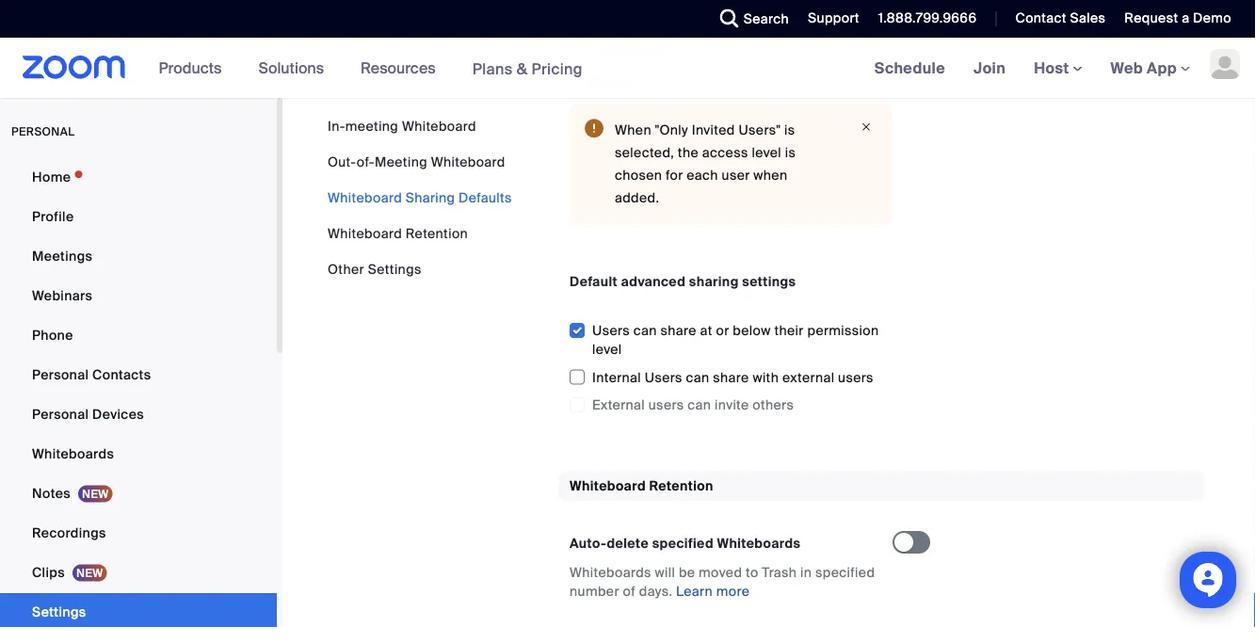 Task type: describe. For each thing, give the bounding box(es) containing it.
in-
[[328, 117, 346, 135]]

solutions button
[[259, 38, 333, 98]]

0 vertical spatial is
[[785, 121, 796, 139]]

specified inside whiteboards will be moved to trash in specified number of days.
[[816, 564, 876, 581]]

join
[[974, 58, 1006, 78]]

zoom logo image
[[23, 56, 126, 79]]

default
[[570, 273, 618, 290]]

below
[[733, 322, 771, 340]]

0 horizontal spatial specified
[[653, 535, 714, 552]]

whiteboards for whiteboards
[[32, 445, 114, 463]]

1 horizontal spatial users
[[839, 369, 874, 386]]

products button
[[159, 38, 230, 98]]

webinars link
[[0, 277, 277, 315]]

to
[[746, 564, 759, 581]]

chosen
[[615, 166, 663, 184]]

1.888.799.9666 button up schedule
[[865, 0, 982, 38]]

resources button
[[361, 38, 444, 98]]

warning image
[[585, 119, 604, 138]]

trash
[[762, 564, 797, 581]]

internal users can share with external users
[[593, 369, 874, 386]]

profile picture image
[[1211, 49, 1241, 79]]

learn more link
[[676, 583, 750, 600]]

recordings
[[32, 524, 106, 542]]

contact
[[1016, 9, 1067, 27]]

pricing
[[532, 59, 583, 78]]

out-of-meeting whiteboard link
[[328, 153, 506, 171]]

learn more
[[676, 583, 750, 600]]

products
[[159, 58, 222, 78]]

meetings navigation
[[861, 38, 1256, 99]]

search button
[[706, 0, 794, 38]]

close image
[[855, 119, 878, 136]]

commenter
[[593, 42, 669, 60]]

in
[[801, 564, 812, 581]]

settings inside personal menu menu
[[32, 603, 86, 621]]

advanced
[[621, 273, 686, 290]]

support
[[808, 9, 860, 27]]

meeting
[[346, 117, 399, 135]]

or
[[717, 322, 730, 340]]

users can share at or below their permission level
[[593, 322, 879, 359]]

will
[[655, 564, 676, 581]]

each
[[687, 166, 719, 184]]

users"
[[739, 121, 781, 139]]

1 vertical spatial whiteboard retention
[[570, 477, 714, 495]]

whiteboard sharing defaults
[[328, 189, 512, 206]]

out-of-meeting whiteboard
[[328, 153, 506, 171]]

external
[[783, 369, 835, 386]]

days.
[[640, 583, 673, 600]]

personal contacts link
[[0, 356, 277, 394]]

app
[[1148, 58, 1178, 78]]

host button
[[1035, 58, 1083, 78]]

home
[[32, 168, 71, 186]]

search
[[744, 10, 790, 27]]

external
[[593, 397, 645, 414]]

users inside users can share at or below their permission level
[[593, 322, 630, 340]]

out-
[[328, 153, 357, 171]]

solutions
[[259, 58, 324, 78]]

share inside users can share at or below their permission level
[[661, 322, 697, 340]]

whiteboard up auto-
[[570, 477, 646, 495]]

whiteboard up other settings link
[[328, 225, 402, 242]]

level for when "only invited users" is selected, the access level is chosen for each user when added.
[[752, 144, 782, 161]]

can inside users can share at or below their permission level
[[634, 322, 657, 340]]

1 vertical spatial is
[[785, 144, 796, 161]]

personal contacts
[[32, 366, 151, 383]]

when
[[615, 121, 652, 139]]

be
[[679, 564, 696, 581]]

other
[[328, 260, 365, 278]]

personal
[[11, 124, 75, 139]]

web app
[[1111, 58, 1178, 78]]

host
[[1035, 58, 1074, 78]]

personal menu menu
[[0, 158, 277, 627]]

when
[[754, 166, 788, 184]]

whiteboard up out-of-meeting whiteboard link
[[402, 117, 477, 135]]

default advanced sharing settings
[[570, 273, 796, 290]]

meetings
[[32, 247, 93, 265]]

selected,
[[615, 144, 675, 161]]

request a demo
[[1125, 9, 1232, 27]]

the
[[678, 144, 699, 161]]

join link
[[960, 38, 1020, 98]]

delete
[[607, 535, 649, 552]]

plans
[[473, 59, 513, 78]]

auto-
[[570, 535, 607, 552]]

personal devices link
[[0, 396, 277, 433]]

sales
[[1071, 9, 1106, 27]]

whiteboards for whiteboards will be moved to trash in specified number of days.
[[570, 564, 652, 581]]

"only
[[655, 121, 689, 139]]

permission
[[808, 322, 879, 340]]

product information navigation
[[145, 38, 597, 99]]



Task type: locate. For each thing, give the bounding box(es) containing it.
1 vertical spatial share
[[713, 369, 750, 386]]

defaults
[[459, 189, 512, 206]]

0 horizontal spatial retention
[[406, 225, 468, 242]]

settings down clips
[[32, 603, 86, 621]]

recordings link
[[0, 514, 277, 552]]

0 horizontal spatial level
[[593, 341, 622, 359]]

settings link
[[0, 594, 277, 627]]

1 horizontal spatial level
[[752, 144, 782, 161]]

webinars
[[32, 287, 93, 304]]

personal for personal devices
[[32, 406, 89, 423]]

settings
[[368, 260, 422, 278], [32, 603, 86, 621]]

whiteboard sharing defaults link
[[328, 189, 512, 206]]

other settings
[[328, 260, 422, 278]]

clips
[[32, 564, 65, 581]]

for
[[666, 166, 684, 184]]

demo
[[1194, 9, 1232, 27]]

external users can invite others
[[593, 397, 794, 414]]

level up internal
[[593, 341, 622, 359]]

share left the at
[[661, 322, 697, 340]]

whiteboards
[[32, 445, 114, 463], [717, 535, 801, 552], [570, 564, 652, 581]]

0 horizontal spatial whiteboard retention
[[328, 225, 468, 242]]

auto-delete specified whiteboards
[[570, 535, 801, 552]]

2 vertical spatial can
[[688, 397, 712, 414]]

0 horizontal spatial settings
[[32, 603, 86, 621]]

access
[[703, 144, 749, 161]]

1 horizontal spatial specified
[[816, 564, 876, 581]]

menu bar
[[328, 117, 512, 279]]

0 horizontal spatial users
[[649, 397, 684, 414]]

web
[[1111, 58, 1144, 78]]

profile
[[32, 208, 74, 225]]

whiteboard retention down whiteboard sharing defaults
[[328, 225, 468, 242]]

learn
[[676, 583, 713, 600]]

when "only invited users" is selected, the access level is chosen for each user when added. alert
[[570, 104, 893, 224]]

web app button
[[1111, 58, 1191, 78]]

1 vertical spatial users
[[645, 369, 683, 386]]

phone link
[[0, 317, 277, 354]]

retention up auto-delete specified whiteboards
[[650, 477, 714, 495]]

plans & pricing
[[473, 59, 583, 78]]

resources
[[361, 58, 436, 78]]

when "only invited users" is selected, the access level is chosen for each user when added.
[[615, 121, 796, 207]]

moved
[[699, 564, 743, 581]]

users up internal
[[593, 322, 630, 340]]

specified right in
[[816, 564, 876, 581]]

can for users
[[688, 397, 712, 414]]

whiteboards up 'to'
[[717, 535, 801, 552]]

at
[[701, 322, 713, 340]]

with
[[753, 369, 779, 386]]

phone
[[32, 326, 73, 344]]

0 vertical spatial share
[[661, 322, 697, 340]]

0 vertical spatial retention
[[406, 225, 468, 242]]

whiteboard retention link
[[328, 225, 468, 242]]

users up external users can invite others
[[645, 369, 683, 386]]

1 vertical spatial personal
[[32, 406, 89, 423]]

level up when
[[752, 144, 782, 161]]

whiteboards down personal devices
[[32, 445, 114, 463]]

1 vertical spatial settings
[[32, 603, 86, 621]]

request
[[1125, 9, 1179, 27]]

1 horizontal spatial share
[[713, 369, 750, 386]]

is right users"
[[785, 121, 796, 139]]

home link
[[0, 158, 277, 196]]

personal down phone at the bottom left of the page
[[32, 366, 89, 383]]

level for users can share at or below their permission level
[[593, 341, 622, 359]]

access level: option group
[[570, 6, 893, 96]]

whiteboards inside whiteboards will be moved to trash in specified number of days.
[[570, 564, 652, 581]]

0 horizontal spatial users
[[593, 322, 630, 340]]

whiteboard
[[402, 117, 477, 135], [431, 153, 506, 171], [328, 189, 402, 206], [328, 225, 402, 242], [570, 477, 646, 495]]

1 horizontal spatial settings
[[368, 260, 422, 278]]

0 horizontal spatial share
[[661, 322, 697, 340]]

level inside users can share at or below their permission level
[[593, 341, 622, 359]]

users right 'external'
[[839, 369, 874, 386]]

sharing
[[689, 273, 739, 290]]

0 vertical spatial level
[[752, 144, 782, 161]]

banner
[[0, 38, 1256, 99]]

in-meeting whiteboard link
[[328, 117, 477, 135]]

level inside when "only invited users" is selected, the access level is chosen for each user when added.
[[752, 144, 782, 161]]

profile link
[[0, 198, 277, 236]]

share
[[661, 322, 697, 340], [713, 369, 750, 386]]

1 vertical spatial can
[[686, 369, 710, 386]]

contacts
[[92, 366, 151, 383]]

whiteboard down of-
[[328, 189, 402, 206]]

whiteboards link
[[0, 435, 277, 473]]

1 horizontal spatial retention
[[650, 477, 714, 495]]

of-
[[357, 153, 375, 171]]

notes link
[[0, 475, 277, 513]]

schedule link
[[861, 38, 960, 98]]

1 vertical spatial retention
[[650, 477, 714, 495]]

whiteboards will be moved to trash in specified number of days.
[[570, 564, 876, 600]]

0 vertical spatial personal
[[32, 366, 89, 383]]

0 vertical spatial whiteboard retention
[[328, 225, 468, 242]]

notes
[[32, 485, 71, 502]]

devices
[[92, 406, 144, 423]]

retention down sharing
[[406, 225, 468, 242]]

specified up be
[[653, 535, 714, 552]]

share up invite
[[713, 369, 750, 386]]

user
[[722, 166, 750, 184]]

settings
[[743, 273, 796, 290]]

whiteboard retention inside menu bar
[[328, 225, 468, 242]]

can left invite
[[688, 397, 712, 414]]

0 vertical spatial whiteboards
[[32, 445, 114, 463]]

schedule
[[875, 58, 946, 78]]

number
[[570, 583, 620, 600]]

0 vertical spatial users
[[593, 322, 630, 340]]

invite
[[715, 397, 750, 414]]

users right external
[[649, 397, 684, 414]]

0 vertical spatial specified
[[653, 535, 714, 552]]

banner containing products
[[0, 38, 1256, 99]]

2 vertical spatial whiteboards
[[570, 564, 652, 581]]

personal down personal contacts
[[32, 406, 89, 423]]

1 personal from the top
[[32, 366, 89, 383]]

1 horizontal spatial whiteboard retention
[[570, 477, 714, 495]]

clips link
[[0, 554, 277, 592]]

others
[[753, 397, 794, 414]]

0 horizontal spatial whiteboards
[[32, 445, 114, 463]]

whiteboard retention up delete
[[570, 477, 714, 495]]

can down advanced
[[634, 322, 657, 340]]

of
[[623, 583, 636, 600]]

can up external users can invite others
[[686, 369, 710, 386]]

1 vertical spatial specified
[[816, 564, 876, 581]]

more
[[717, 583, 750, 600]]

can
[[634, 322, 657, 340], [686, 369, 710, 386], [688, 397, 712, 414]]

personal for personal contacts
[[32, 366, 89, 383]]

whiteboards inside whiteboards link
[[32, 445, 114, 463]]

1 vertical spatial whiteboards
[[717, 535, 801, 552]]

specified
[[653, 535, 714, 552], [816, 564, 876, 581]]

1.888.799.9666 button up "schedule" link
[[879, 9, 977, 27]]

1 vertical spatial level
[[593, 341, 622, 359]]

personal
[[32, 366, 89, 383], [32, 406, 89, 423]]

1 vertical spatial users
[[649, 397, 684, 414]]

menu bar containing in-meeting whiteboard
[[328, 117, 512, 279]]

internal
[[593, 369, 642, 386]]

settings down whiteboard retention link
[[368, 260, 422, 278]]

whiteboard retention element
[[559, 472, 1206, 624]]

in-meeting whiteboard
[[328, 117, 477, 135]]

1 horizontal spatial whiteboards
[[570, 564, 652, 581]]

0 vertical spatial users
[[839, 369, 874, 386]]

1.888.799.9666 button
[[865, 0, 982, 38], [879, 9, 977, 27]]

whiteboards up number
[[570, 564, 652, 581]]

1.888.799.9666
[[879, 9, 977, 27]]

2 personal from the top
[[32, 406, 89, 423]]

a
[[1182, 9, 1190, 27]]

whiteboard up defaults
[[431, 153, 506, 171]]

&
[[517, 59, 528, 78]]

support link
[[794, 0, 865, 38], [808, 9, 860, 27]]

2 horizontal spatial whiteboards
[[717, 535, 801, 552]]

invited
[[692, 121, 736, 139]]

is up when
[[785, 144, 796, 161]]

sharing
[[406, 189, 455, 206]]

meeting
[[375, 153, 428, 171]]

editor
[[593, 72, 631, 90]]

0 vertical spatial settings
[[368, 260, 422, 278]]

users
[[839, 369, 874, 386], [649, 397, 684, 414]]

0 vertical spatial can
[[634, 322, 657, 340]]

their
[[775, 322, 804, 340]]

1 horizontal spatial users
[[645, 369, 683, 386]]

can for users
[[686, 369, 710, 386]]



Task type: vqa. For each thing, say whether or not it's contained in the screenshot.
the "Sharing"
yes



